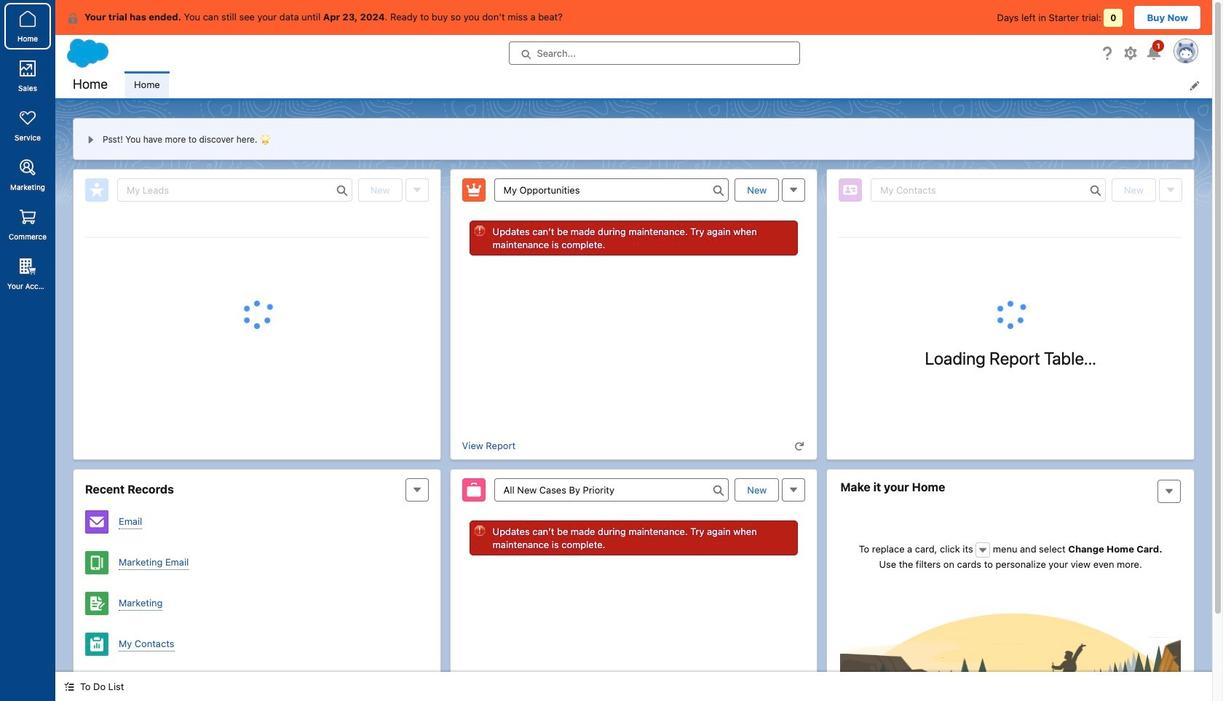 Task type: vqa. For each thing, say whether or not it's contained in the screenshot.
text default icon
yes



Task type: locate. For each thing, give the bounding box(es) containing it.
0 horizontal spatial grid
[[85, 237, 429, 238]]

1 vertical spatial text default image
[[795, 441, 805, 452]]

error image
[[474, 225, 486, 237], [474, 525, 486, 537]]

1 grid from the left
[[85, 237, 429, 238]]

0 vertical spatial error image
[[474, 225, 486, 237]]

Select an Option text field
[[494, 479, 729, 502]]

1 vertical spatial error image
[[474, 525, 486, 537]]

text default image
[[67, 12, 79, 24], [795, 441, 805, 452], [64, 682, 74, 692]]

2 error image from the top
[[474, 525, 486, 537]]

account image
[[85, 674, 109, 697]]

grid
[[85, 237, 429, 238], [839, 237, 1183, 238]]

communication subscription channel type image
[[85, 551, 109, 575]]

list
[[125, 71, 1213, 98]]

1 horizontal spatial grid
[[839, 237, 1183, 238]]

text default image
[[978, 545, 989, 555]]

1 error image from the top
[[474, 225, 486, 237]]

communication subscription image
[[85, 592, 109, 615]]



Task type: describe. For each thing, give the bounding box(es) containing it.
engagement channel type image
[[85, 511, 109, 534]]

0 vertical spatial text default image
[[67, 12, 79, 24]]

2 vertical spatial text default image
[[64, 682, 74, 692]]

report image
[[85, 633, 109, 656]]

Select an Option text field
[[494, 178, 729, 202]]

2 grid from the left
[[839, 237, 1183, 238]]



